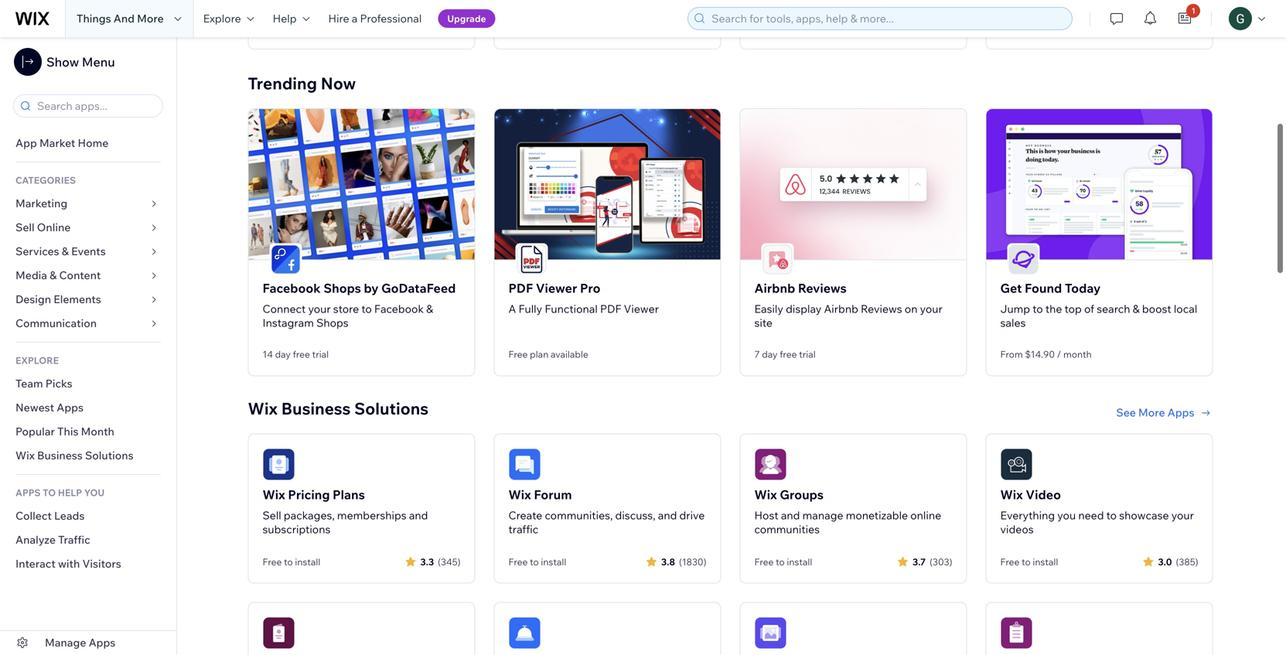 Task type: describe. For each thing, give the bounding box(es) containing it.
business inside sidebar element
[[37, 449, 83, 462]]

manage apps
[[45, 636, 116, 649]]

packages,
[[284, 509, 335, 522]]

trending
[[248, 73, 317, 94]]

subscriptions
[[263, 523, 331, 536]]

design elements
[[15, 292, 101, 306]]

upgrade button
[[438, 9, 496, 28]]

top
[[1065, 302, 1082, 316]]

wix restaurants menus (new) icon image
[[263, 617, 295, 650]]

sell online
[[15, 220, 71, 234]]

help
[[58, 487, 82, 499]]

your for wix
[[1172, 509, 1194, 522]]

to inside the 'facebook shops by godatafeed connect your store to facebook & instagram shops'
[[362, 302, 372, 316]]

plan
[[530, 349, 549, 360]]

analyze traffic
[[15, 533, 90, 547]]

picks
[[45, 377, 72, 390]]

(385)
[[1176, 556, 1199, 568]]

and inside wix forum create communities, discuss, and drive traffic
[[658, 509, 677, 522]]

wix forms & payments icon image
[[1001, 617, 1033, 650]]

wix business solutions inside sidebar element
[[15, 449, 134, 462]]

3.8 (1830)
[[661, 556, 707, 568]]

newest
[[15, 401, 54, 414]]

store
[[333, 302, 359, 316]]

hire
[[328, 12, 349, 25]]

apps for manage apps
[[89, 636, 116, 649]]

from
[[1001, 349, 1023, 360]]

groups
[[780, 487, 824, 503]]

7
[[755, 349, 760, 360]]

1 horizontal spatial airbnb
[[824, 302, 859, 316]]

3.0
[[1158, 556, 1172, 568]]

3.3 (345)
[[420, 556, 461, 568]]

0 horizontal spatial reviews
[[798, 281, 847, 296]]

plans
[[333, 487, 365, 503]]

trial for reviews
[[799, 349, 816, 360]]

to down subscriptions
[[284, 556, 293, 568]]

wix for wix pricing plans
[[263, 487, 285, 503]]

sell online link
[[0, 216, 176, 240]]

0 vertical spatial business
[[281, 399, 351, 419]]

design
[[15, 292, 51, 306]]

things
[[77, 12, 111, 25]]

to
[[43, 487, 56, 499]]

sell inside wix pricing plans sell packages, memberships and subscriptions
[[263, 509, 281, 522]]

manage apps link
[[0, 631, 176, 655]]

1 horizontal spatial solutions
[[354, 399, 429, 419]]

(345)
[[438, 556, 461, 568]]

Search apps... field
[[32, 95, 158, 117]]

3.7
[[913, 556, 926, 568]]

wix pricing plans icon image
[[263, 448, 295, 481]]

show menu button
[[14, 48, 115, 76]]

memberships
[[337, 509, 407, 522]]

traffic
[[509, 523, 539, 536]]

instagram
[[263, 316, 314, 330]]

0 horizontal spatial viewer
[[536, 281, 577, 296]]

get
[[1001, 281, 1022, 296]]

connect
[[263, 302, 306, 316]]

wix pricing plans sell packages, memberships and subscriptions
[[263, 487, 428, 536]]

team
[[15, 377, 43, 390]]

wix groups host and manage monetizable online communities
[[755, 487, 942, 536]]

free for create
[[509, 556, 528, 568]]

& inside get found today jump to the top of search & boost local sales
[[1133, 302, 1140, 316]]

apps
[[15, 487, 41, 499]]

team picks
[[15, 377, 72, 390]]

wix video icon image
[[1001, 448, 1033, 481]]

from $14.90 / month
[[1001, 349, 1092, 360]]

free for host
[[755, 556, 774, 568]]

and inside wix pricing plans sell packages, memberships and subscriptions
[[409, 509, 428, 522]]

visitors
[[82, 557, 121, 571]]

14
[[263, 349, 273, 360]]

more inside button
[[1139, 406, 1166, 419]]

3.0 (385)
[[1158, 556, 1199, 568]]

showcase
[[1120, 509, 1169, 522]]

wix video everything you need to showcase your videos
[[1001, 487, 1194, 536]]

14 day free trial
[[263, 349, 329, 360]]

& left events
[[62, 244, 69, 258]]

manage
[[45, 636, 86, 649]]

communities,
[[545, 509, 613, 522]]

explore
[[15, 355, 59, 366]]

services
[[15, 244, 59, 258]]

traffic
[[58, 533, 90, 547]]

wix forum create communities, discuss, and drive traffic
[[509, 487, 705, 536]]

1 vertical spatial facebook
[[374, 302, 424, 316]]

3.3
[[420, 556, 434, 568]]

content
[[59, 268, 101, 282]]

apps for newest apps
[[57, 401, 84, 414]]

see more apps button
[[1117, 406, 1213, 420]]

free left plan
[[509, 349, 528, 360]]

analyze traffic link
[[0, 528, 176, 552]]

3.8
[[661, 556, 675, 568]]

day for airbnb
[[762, 349, 778, 360]]

video
[[1026, 487, 1061, 503]]

0 vertical spatial shops
[[324, 281, 361, 296]]

install for create
[[541, 556, 567, 568]]

available
[[551, 349, 589, 360]]

elements
[[54, 292, 101, 306]]

functional
[[545, 302, 598, 316]]

your for airbnb
[[920, 302, 943, 316]]

trending now
[[248, 73, 356, 94]]

online
[[37, 220, 71, 234]]

$14.90
[[1025, 349, 1055, 360]]

app market home
[[15, 136, 109, 150]]

the
[[1046, 302, 1063, 316]]

wix down 14
[[248, 399, 278, 419]]

app
[[15, 136, 37, 150]]

/
[[1057, 349, 1062, 360]]

upgrade
[[447, 13, 486, 24]]

month
[[1064, 349, 1092, 360]]

Search for tools, apps, help & more... field
[[707, 8, 1068, 29]]

this
[[57, 425, 79, 438]]

free to install for plans
[[263, 556, 321, 568]]

a
[[352, 12, 358, 25]]

display
[[786, 302, 822, 316]]



Task type: locate. For each thing, give the bounding box(es) containing it.
install down communities
[[787, 556, 813, 568]]

0 vertical spatial wix business solutions
[[248, 399, 429, 419]]

found
[[1025, 281, 1062, 296]]

1 vertical spatial wix business solutions
[[15, 449, 134, 462]]

search
[[1097, 302, 1131, 316]]

wix pro gallery icon image
[[755, 617, 787, 650]]

1 vertical spatial pdf
[[600, 302, 622, 316]]

communities
[[755, 523, 820, 536]]

1 horizontal spatial and
[[658, 509, 677, 522]]

2 horizontal spatial your
[[1172, 509, 1194, 522]]

7 day free trial
[[755, 349, 816, 360]]

wix business solutions down '14 day free trial'
[[248, 399, 429, 419]]

pdf up a
[[509, 281, 533, 296]]

free right '7'
[[780, 349, 797, 360]]

1 vertical spatial business
[[37, 449, 83, 462]]

and left drive
[[658, 509, 677, 522]]

0 horizontal spatial apps
[[57, 401, 84, 414]]

0 horizontal spatial trial
[[312, 349, 329, 360]]

and
[[409, 509, 428, 522], [658, 509, 677, 522], [781, 509, 800, 522]]

0 vertical spatial solutions
[[354, 399, 429, 419]]

services & events link
[[0, 240, 176, 264]]

newest apps link
[[0, 396, 176, 420]]

3 and from the left
[[781, 509, 800, 522]]

install for everything
[[1033, 556, 1059, 568]]

free for plans
[[263, 556, 282, 568]]

help
[[273, 12, 297, 25]]

1 vertical spatial viewer
[[624, 302, 659, 316]]

airbnb up easily
[[755, 281, 796, 296]]

to right need at the right
[[1107, 509, 1117, 522]]

day for facebook
[[275, 349, 291, 360]]

shops down store
[[316, 316, 349, 330]]

trial down instagram
[[312, 349, 329, 360]]

to down traffic
[[530, 556, 539, 568]]

apps inside button
[[1168, 406, 1195, 419]]

0 horizontal spatial your
[[308, 302, 331, 316]]

1 horizontal spatial trial
[[799, 349, 816, 360]]

show
[[46, 54, 79, 70]]

trial
[[312, 349, 329, 360], [799, 349, 816, 360]]

free to install for host
[[755, 556, 813, 568]]

2 free from the left
[[780, 349, 797, 360]]

airbnb right the display
[[824, 302, 859, 316]]

to down videos
[[1022, 556, 1031, 568]]

1 horizontal spatial viewer
[[624, 302, 659, 316]]

0 horizontal spatial airbnb
[[755, 281, 796, 296]]

2 horizontal spatial apps
[[1168, 406, 1195, 419]]

4 free to install from the left
[[1001, 556, 1059, 568]]

and
[[114, 12, 135, 25]]

wix for wix groups
[[755, 487, 777, 503]]

facebook shops by godatafeed connect your store to facebook & instagram shops
[[263, 281, 456, 330]]

2 free to install from the left
[[509, 556, 567, 568]]

wix down wix pricing plans icon
[[263, 487, 285, 503]]

jump
[[1001, 302, 1031, 316]]

1 vertical spatial airbnb
[[824, 302, 859, 316]]

wix up everything
[[1001, 487, 1023, 503]]

sell
[[15, 220, 35, 234], [263, 509, 281, 522]]

2 day from the left
[[762, 349, 778, 360]]

to down communities
[[776, 556, 785, 568]]

facebook up "connect" at the left top of the page
[[263, 281, 321, 296]]

your inside wix video everything you need to showcase your videos
[[1172, 509, 1194, 522]]

analyze
[[15, 533, 56, 547]]

pdf down the pro
[[600, 302, 622, 316]]

wix for wix forum
[[509, 487, 531, 503]]

today
[[1065, 281, 1101, 296]]

more right the and
[[137, 12, 164, 25]]

sales
[[1001, 316, 1026, 330]]

hire a professional link
[[319, 0, 431, 37]]

0 vertical spatial pdf
[[509, 281, 533, 296]]

apps right see
[[1168, 406, 1195, 419]]

airbnb
[[755, 281, 796, 296], [824, 302, 859, 316]]

1 button
[[1168, 0, 1202, 37]]

marketing
[[15, 197, 67, 210]]

free down communities
[[755, 556, 774, 568]]

1 vertical spatial solutions
[[85, 449, 134, 462]]

facebook shops by godatafeed icon image
[[249, 109, 475, 260], [271, 245, 301, 274]]

0 vertical spatial airbnb
[[755, 281, 796, 296]]

wix for wix video
[[1001, 487, 1023, 503]]

wix inside sidebar element
[[15, 449, 35, 462]]

wix up host
[[755, 487, 777, 503]]

4 install from the left
[[1033, 556, 1059, 568]]

0 horizontal spatial day
[[275, 349, 291, 360]]

1 horizontal spatial your
[[920, 302, 943, 316]]

0 vertical spatial reviews
[[798, 281, 847, 296]]

day right '7'
[[762, 349, 778, 360]]

your inside airbnb reviews easily display airbnb reviews on your site
[[920, 302, 943, 316]]

easily
[[755, 302, 784, 316]]

0 horizontal spatial sell
[[15, 220, 35, 234]]

manage
[[803, 509, 844, 522]]

to inside get found today jump to the top of search & boost local sales
[[1033, 302, 1043, 316]]

pdf viewer pro icon image
[[495, 109, 721, 260], [517, 245, 547, 274]]

host
[[755, 509, 779, 522]]

0 horizontal spatial pdf
[[509, 281, 533, 296]]

more right see
[[1139, 406, 1166, 419]]

wix inside wix forum create communities, discuss, and drive traffic
[[509, 487, 531, 503]]

trial down the display
[[799, 349, 816, 360]]

sell inside sell online link
[[15, 220, 35, 234]]

facebook down 'godatafeed'
[[374, 302, 424, 316]]

viewer right functional
[[624, 302, 659, 316]]

forum
[[534, 487, 572, 503]]

wix up create
[[509, 487, 531, 503]]

install for host
[[787, 556, 813, 568]]

month
[[81, 425, 114, 438]]

local
[[1174, 302, 1198, 316]]

you
[[1058, 509, 1076, 522]]

1 horizontal spatial wix business solutions
[[248, 399, 429, 419]]

leads
[[54, 509, 85, 523]]

0 horizontal spatial and
[[409, 509, 428, 522]]

install down videos
[[1033, 556, 1059, 568]]

business down '14 day free trial'
[[281, 399, 351, 419]]

day right 14
[[275, 349, 291, 360]]

services & events
[[15, 244, 106, 258]]

sell up subscriptions
[[263, 509, 281, 522]]

reviews up the display
[[798, 281, 847, 296]]

& down 'godatafeed'
[[426, 302, 433, 316]]

free for facebook
[[293, 349, 310, 360]]

1 vertical spatial reviews
[[861, 302, 903, 316]]

0 horizontal spatial more
[[137, 12, 164, 25]]

0 vertical spatial facebook
[[263, 281, 321, 296]]

wix forum icon image
[[509, 448, 541, 481]]

reviews
[[798, 281, 847, 296], [861, 302, 903, 316]]

popular this month link
[[0, 420, 176, 444]]

free down videos
[[1001, 556, 1020, 568]]

free to install down subscriptions
[[263, 556, 321, 568]]

wix inside wix groups host and manage monetizable online communities
[[755, 487, 777, 503]]

0 horizontal spatial facebook
[[263, 281, 321, 296]]

1 free from the left
[[293, 349, 310, 360]]

get found today jump to the top of search & boost local sales
[[1001, 281, 1198, 330]]

1 horizontal spatial business
[[281, 399, 351, 419]]

with
[[58, 557, 80, 571]]

drive
[[680, 509, 705, 522]]

apps to help you
[[15, 487, 105, 499]]

1 vertical spatial more
[[1139, 406, 1166, 419]]

wix groups icon image
[[755, 448, 787, 481]]

2 horizontal spatial and
[[781, 509, 800, 522]]

of
[[1085, 302, 1095, 316]]

wix inside wix pricing plans sell packages, memberships and subscriptions
[[263, 487, 285, 503]]

apps right manage
[[89, 636, 116, 649]]

discuss,
[[615, 509, 656, 522]]

1 horizontal spatial apps
[[89, 636, 116, 649]]

install
[[295, 556, 321, 568], [541, 556, 567, 568], [787, 556, 813, 568], [1033, 556, 1059, 568]]

wix business solutions link
[[0, 444, 176, 468]]

wix down 'popular'
[[15, 449, 35, 462]]

shops
[[324, 281, 361, 296], [316, 316, 349, 330]]

1 horizontal spatial day
[[762, 349, 778, 360]]

to left "the"
[[1033, 302, 1043, 316]]

free to install down videos
[[1001, 556, 1059, 568]]

free to install down communities
[[755, 556, 813, 568]]

collect leads link
[[0, 504, 176, 528]]

install for plans
[[295, 556, 321, 568]]

home
[[78, 136, 109, 150]]

wix hotels icon image
[[509, 617, 541, 650]]

1 vertical spatial shops
[[316, 316, 349, 330]]

0 vertical spatial more
[[137, 12, 164, 25]]

free
[[509, 349, 528, 360], [263, 556, 282, 568], [509, 556, 528, 568], [755, 556, 774, 568], [1001, 556, 1020, 568]]

free down traffic
[[509, 556, 528, 568]]

3 install from the left
[[787, 556, 813, 568]]

1 install from the left
[[295, 556, 321, 568]]

3 free to install from the left
[[755, 556, 813, 568]]

1 horizontal spatial facebook
[[374, 302, 424, 316]]

help button
[[264, 0, 319, 37]]

free down subscriptions
[[263, 556, 282, 568]]

0 horizontal spatial wix business solutions
[[15, 449, 134, 462]]

viewer up functional
[[536, 281, 577, 296]]

install down communities,
[[541, 556, 567, 568]]

get found today  icon image
[[987, 109, 1213, 260], [1009, 245, 1039, 274]]

1 horizontal spatial more
[[1139, 406, 1166, 419]]

media
[[15, 268, 47, 282]]

2 install from the left
[[541, 556, 567, 568]]

your right showcase
[[1172, 509, 1194, 522]]

1 horizontal spatial free
[[780, 349, 797, 360]]

install down subscriptions
[[295, 556, 321, 568]]

site
[[755, 316, 773, 330]]

categories
[[15, 174, 76, 186]]

a
[[509, 302, 516, 316]]

communication link
[[0, 312, 176, 336]]

1 and from the left
[[409, 509, 428, 522]]

sell up services
[[15, 220, 35, 234]]

and inside wix groups host and manage monetizable online communities
[[781, 509, 800, 522]]

newest apps
[[15, 401, 84, 414]]

shops up store
[[324, 281, 361, 296]]

marketing link
[[0, 192, 176, 216]]

need
[[1079, 509, 1104, 522]]

free right 14
[[293, 349, 310, 360]]

your inside the 'facebook shops by godatafeed connect your store to facebook & instagram shops'
[[308, 302, 331, 316]]

2 trial from the left
[[799, 349, 816, 360]]

1 trial from the left
[[312, 349, 329, 360]]

solutions
[[354, 399, 429, 419], [85, 449, 134, 462]]

collect
[[15, 509, 52, 523]]

business
[[281, 399, 351, 419], [37, 449, 83, 462]]

reviews left on
[[861, 302, 903, 316]]

1 horizontal spatial pdf
[[600, 302, 622, 316]]

popular this month
[[15, 425, 114, 438]]

0 vertical spatial viewer
[[536, 281, 577, 296]]

airbnb reviews icon image
[[741, 109, 967, 260], [763, 245, 793, 274]]

free for airbnb
[[780, 349, 797, 360]]

to inside wix video everything you need to showcase your videos
[[1107, 509, 1117, 522]]

explore
[[203, 12, 241, 25]]

your right on
[[920, 302, 943, 316]]

& left boost
[[1133, 302, 1140, 316]]

1
[[1192, 6, 1196, 15]]

to right store
[[362, 302, 372, 316]]

wix business solutions down this
[[15, 449, 134, 462]]

godatafeed
[[381, 281, 456, 296]]

team picks link
[[0, 372, 176, 396]]

1 vertical spatial sell
[[263, 509, 281, 522]]

0 horizontal spatial solutions
[[85, 449, 134, 462]]

interact
[[15, 557, 56, 571]]

and up communities
[[781, 509, 800, 522]]

wix
[[248, 399, 278, 419], [15, 449, 35, 462], [263, 487, 285, 503], [509, 487, 531, 503], [755, 487, 777, 503], [1001, 487, 1023, 503]]

menu
[[82, 54, 115, 70]]

market
[[39, 136, 75, 150]]

your left store
[[308, 302, 331, 316]]

free for everything
[[1001, 556, 1020, 568]]

1 horizontal spatial sell
[[263, 509, 281, 522]]

apps up this
[[57, 401, 84, 414]]

things and more
[[77, 12, 164, 25]]

pdf
[[509, 281, 533, 296], [600, 302, 622, 316]]

see
[[1117, 406, 1136, 419]]

1 day from the left
[[275, 349, 291, 360]]

communication
[[15, 316, 99, 330]]

free to install for everything
[[1001, 556, 1059, 568]]

solutions inside sidebar element
[[85, 449, 134, 462]]

0 horizontal spatial free
[[293, 349, 310, 360]]

wix inside wix video everything you need to showcase your videos
[[1001, 487, 1023, 503]]

0 vertical spatial sell
[[15, 220, 35, 234]]

0 horizontal spatial business
[[37, 449, 83, 462]]

trial for shops
[[312, 349, 329, 360]]

and right memberships
[[409, 509, 428, 522]]

free to install for create
[[509, 556, 567, 568]]

2 and from the left
[[658, 509, 677, 522]]

pricing
[[288, 487, 330, 503]]

1 free to install from the left
[[263, 556, 321, 568]]

(303)
[[930, 556, 953, 568]]

sidebar element
[[0, 37, 177, 655]]

1 horizontal spatial reviews
[[861, 302, 903, 316]]

& right media
[[50, 268, 57, 282]]

events
[[71, 244, 106, 258]]

free to install down traffic
[[509, 556, 567, 568]]

show menu
[[46, 54, 115, 70]]

media & content
[[15, 268, 101, 282]]

business down the popular this month
[[37, 449, 83, 462]]

& inside the 'facebook shops by godatafeed connect your store to facebook & instagram shops'
[[426, 302, 433, 316]]

&
[[62, 244, 69, 258], [50, 268, 57, 282], [426, 302, 433, 316], [1133, 302, 1140, 316]]



Task type: vqa. For each thing, say whether or not it's contained in the screenshot.


